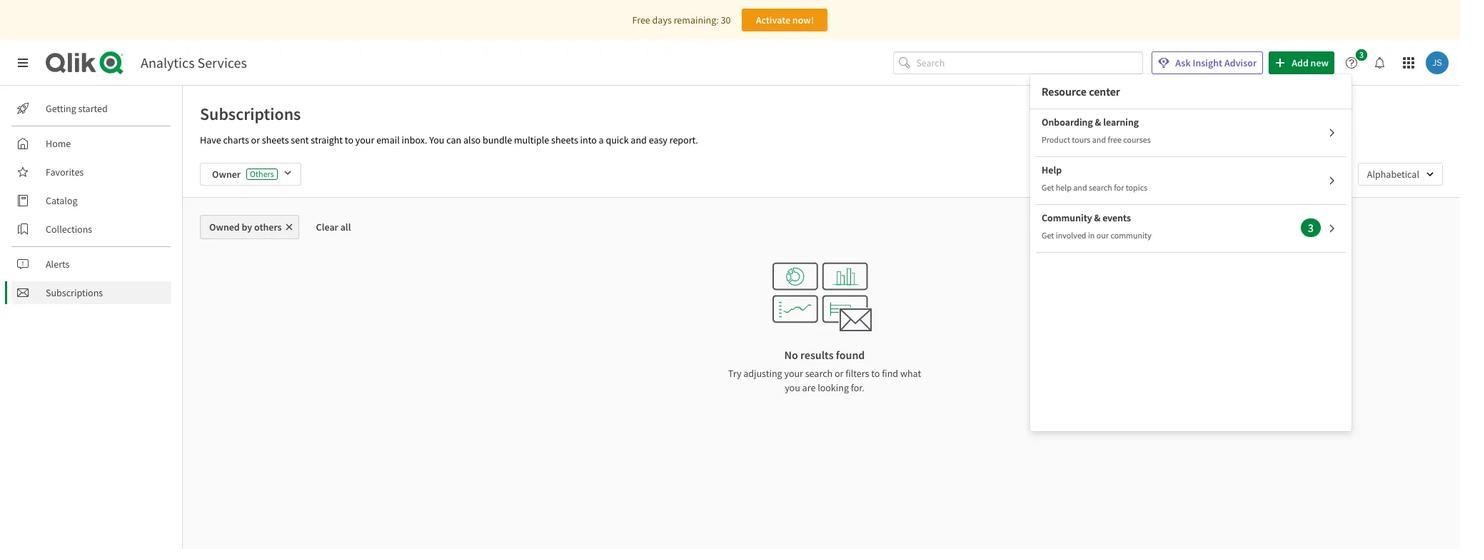 Task type: vqa. For each thing, say whether or not it's contained in the screenshot.
plus image
no



Task type: describe. For each thing, give the bounding box(es) containing it.
by
[[242, 221, 252, 234]]

add new button
[[1269, 51, 1335, 74]]

filters region
[[183, 151, 1460, 197]]

add new
[[1292, 56, 1329, 69]]

search inside no results found try adjusting your search or filters to find what you are looking for.
[[805, 367, 833, 380]]

started
[[78, 102, 108, 115]]

sent
[[291, 134, 309, 146]]

new
[[1311, 56, 1329, 69]]

collections link
[[11, 218, 171, 241]]

and inside onboarding & learning product tours and free courses
[[1093, 134, 1106, 145]]

home link
[[11, 132, 171, 155]]

0 vertical spatial to
[[345, 134, 354, 146]]

find
[[882, 367, 899, 380]]

alerts
[[46, 258, 70, 271]]

3
[[1360, 49, 1364, 60]]

0 horizontal spatial your
[[356, 134, 374, 146]]

all
[[340, 221, 351, 234]]

our
[[1097, 230, 1109, 241]]

multiple
[[514, 134, 549, 146]]

catalog link
[[11, 189, 171, 212]]

free days remaining: 30
[[632, 14, 731, 26]]

can
[[447, 134, 462, 146]]

topics
[[1126, 182, 1148, 193]]

help
[[1056, 182, 1072, 193]]

getting started
[[46, 102, 108, 115]]

email
[[376, 134, 400, 146]]

events
[[1103, 211, 1131, 224]]

you
[[785, 381, 800, 394]]

add
[[1292, 56, 1309, 69]]

30
[[721, 14, 731, 26]]

& for community
[[1094, 211, 1101, 224]]

learning
[[1104, 116, 1139, 129]]

you
[[429, 134, 445, 146]]

free
[[1108, 134, 1122, 145]]

search inside the help get help and search for topics
[[1089, 182, 1113, 193]]

to inside no results found try adjusting your search or filters to find what you are looking for.
[[871, 367, 880, 380]]

community
[[1111, 230, 1152, 241]]

bundle
[[483, 134, 512, 146]]

report.
[[670, 134, 698, 146]]

no
[[785, 348, 798, 362]]

analytics
[[141, 54, 195, 71]]

ask insight advisor
[[1176, 56, 1257, 69]]

in
[[1088, 230, 1095, 241]]

clear all button
[[305, 215, 362, 239]]

alerts link
[[11, 253, 171, 276]]

close sidebar menu image
[[17, 57, 29, 69]]

services
[[197, 54, 247, 71]]

1 horizontal spatial subscriptions
[[200, 103, 301, 125]]

navigation pane element
[[0, 91, 182, 310]]

owned
[[209, 221, 240, 234]]

3 button
[[1340, 49, 1372, 74]]

resource
[[1042, 84, 1087, 99]]

collections
[[46, 223, 92, 236]]

owned by others button
[[200, 215, 299, 239]]

filters
[[846, 367, 869, 380]]

get inside the help get help and search for topics
[[1042, 182, 1054, 193]]

inbox.
[[402, 134, 427, 146]]

get inside community & events get involved in our community
[[1042, 230, 1054, 241]]

onboarding
[[1042, 116, 1093, 129]]

home
[[46, 137, 71, 150]]

owner
[[212, 168, 241, 181]]

Search text field
[[916, 51, 1144, 74]]

found
[[836, 348, 865, 362]]



Task type: locate. For each thing, give the bounding box(es) containing it.
1 vertical spatial subscriptions
[[46, 286, 103, 299]]

jacob simon image
[[1426, 51, 1449, 74]]

and right help
[[1074, 182, 1087, 193]]

results
[[801, 348, 834, 362]]

to right straight
[[345, 134, 354, 146]]

center
[[1089, 84, 1120, 99]]

community & events get involved in our community
[[1042, 211, 1152, 241]]

easy
[[649, 134, 668, 146]]

1 horizontal spatial or
[[835, 367, 844, 380]]

and
[[631, 134, 647, 146], [1093, 134, 1106, 145], [1074, 182, 1087, 193]]

remaining:
[[674, 14, 719, 26]]

1 horizontal spatial search
[[1089, 182, 1113, 193]]

others
[[254, 221, 282, 234]]

0 horizontal spatial and
[[631, 134, 647, 146]]

0 horizontal spatial search
[[805, 367, 833, 380]]

or inside no results found try adjusting your search or filters to find what you are looking for.
[[835, 367, 844, 380]]

and left free
[[1093, 134, 1106, 145]]

analytics services
[[141, 54, 247, 71]]

getting started link
[[11, 97, 171, 120]]

to
[[345, 134, 354, 146], [871, 367, 880, 380]]

advisor
[[1225, 56, 1257, 69]]

clear all
[[316, 221, 351, 234]]

0 vertical spatial or
[[251, 134, 260, 146]]

what
[[900, 367, 921, 380]]

straight
[[311, 134, 343, 146]]

your inside no results found try adjusting your search or filters to find what you are looking for.
[[784, 367, 803, 380]]

adjusting
[[744, 367, 782, 380]]

activate
[[756, 14, 791, 26]]

0 horizontal spatial or
[[251, 134, 260, 146]]

& left the learning on the right top
[[1095, 116, 1102, 129]]

tours
[[1072, 134, 1091, 145]]

into
[[580, 134, 597, 146]]

1 get from the top
[[1042, 182, 1054, 193]]

others
[[250, 169, 274, 179]]

0 vertical spatial subscriptions
[[200, 103, 301, 125]]

2 sheets from the left
[[551, 134, 578, 146]]

ask
[[1176, 56, 1191, 69]]

1 vertical spatial &
[[1094, 211, 1101, 224]]

are
[[802, 381, 816, 394]]

0 vertical spatial get
[[1042, 182, 1054, 193]]

subscriptions down alerts
[[46, 286, 103, 299]]

& for onboarding
[[1095, 116, 1102, 129]]

& up our
[[1094, 211, 1101, 224]]

days
[[652, 14, 672, 26]]

looking
[[818, 381, 849, 394]]

also
[[464, 134, 481, 146]]

insight
[[1193, 56, 1223, 69]]

0 horizontal spatial subscriptions
[[46, 286, 103, 299]]

0 vertical spatial search
[[1089, 182, 1113, 193]]

favorites link
[[11, 161, 171, 184]]

2 horizontal spatial and
[[1093, 134, 1106, 145]]

1 vertical spatial search
[[805, 367, 833, 380]]

for
[[1114, 182, 1124, 193]]

Alphabetical field
[[1358, 163, 1443, 186]]

subscriptions inside navigation pane element
[[46, 286, 103, 299]]

1 horizontal spatial to
[[871, 367, 880, 380]]

& inside community & events get involved in our community
[[1094, 211, 1101, 224]]

activate now! link
[[742, 9, 828, 31]]

help
[[1042, 164, 1062, 176]]

help get help and search for topics
[[1042, 164, 1148, 193]]

analytics services element
[[141, 54, 247, 71]]

now!
[[793, 14, 814, 26]]

try
[[728, 367, 742, 380]]

clear
[[316, 221, 338, 234]]

1 horizontal spatial your
[[784, 367, 803, 380]]

get left involved
[[1042, 230, 1054, 241]]

have charts or sheets sent straight to your email inbox. you can also bundle multiple sheets into a quick and easy report.
[[200, 134, 698, 146]]

to left "find" at the bottom right of page
[[871, 367, 880, 380]]

sheets
[[262, 134, 289, 146], [551, 134, 578, 146]]

0 horizontal spatial to
[[345, 134, 354, 146]]

for.
[[851, 381, 865, 394]]

1 vertical spatial or
[[835, 367, 844, 380]]

0 vertical spatial &
[[1095, 116, 1102, 129]]

1 vertical spatial get
[[1042, 230, 1054, 241]]

1 vertical spatial your
[[784, 367, 803, 380]]

1 horizontal spatial and
[[1074, 182, 1087, 193]]

& inside onboarding & learning product tours and free courses
[[1095, 116, 1102, 129]]

no results found try adjusting your search or filters to find what you are looking for.
[[728, 348, 921, 394]]

0 vertical spatial your
[[356, 134, 374, 146]]

search left for
[[1089, 182, 1113, 193]]

subscriptions
[[200, 103, 301, 125], [46, 286, 103, 299]]

product
[[1042, 134, 1070, 145]]

subscriptions link
[[11, 281, 171, 304]]

and inside the help get help and search for topics
[[1074, 182, 1087, 193]]

search up 'are'
[[805, 367, 833, 380]]

or up looking
[[835, 367, 844, 380]]

activate now!
[[756, 14, 814, 26]]

resource center
[[1042, 84, 1120, 99]]

or
[[251, 134, 260, 146], [835, 367, 844, 380]]

searchbar element
[[894, 51, 1144, 74]]

a
[[599, 134, 604, 146]]

your up you
[[784, 367, 803, 380]]

get left help
[[1042, 182, 1054, 193]]

subscriptions up charts
[[200, 103, 301, 125]]

1 sheets from the left
[[262, 134, 289, 146]]

or right charts
[[251, 134, 260, 146]]

charts
[[223, 134, 249, 146]]

have
[[200, 134, 221, 146]]

community
[[1042, 211, 1092, 224]]

2 get from the top
[[1042, 230, 1054, 241]]

1 vertical spatial to
[[871, 367, 880, 380]]

&
[[1095, 116, 1102, 129], [1094, 211, 1101, 224]]

sheets left into
[[551, 134, 578, 146]]

getting
[[46, 102, 76, 115]]

favorites
[[46, 166, 84, 179]]

catalog
[[46, 194, 78, 207]]

0 horizontal spatial sheets
[[262, 134, 289, 146]]

free
[[632, 14, 650, 26]]

and left easy
[[631, 134, 647, 146]]

onboarding & learning product tours and free courses
[[1042, 116, 1151, 145]]

your left email
[[356, 134, 374, 146]]

1 horizontal spatial sheets
[[551, 134, 578, 146]]

sheets left sent
[[262, 134, 289, 146]]

alphabetical
[[1367, 168, 1420, 181]]

involved
[[1056, 230, 1087, 241]]

quick
[[606, 134, 629, 146]]

courses
[[1124, 134, 1151, 145]]

owned by others
[[209, 221, 282, 234]]

ask insight advisor button
[[1152, 51, 1263, 74]]

get
[[1042, 182, 1054, 193], [1042, 230, 1054, 241]]



